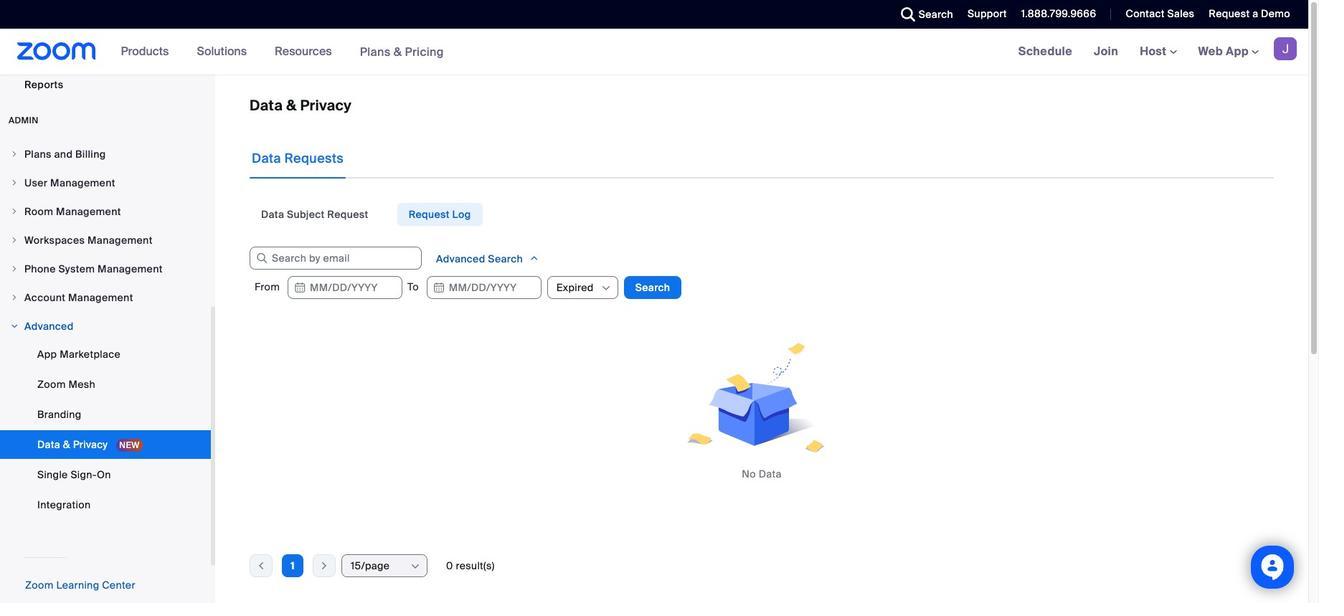 Task type: describe. For each thing, give the bounding box(es) containing it.
data down the product information navigation
[[250, 96, 283, 115]]

join link
[[1083, 29, 1129, 75]]

reports link
[[0, 70, 211, 99]]

advanced search button
[[425, 247, 551, 270]]

right image for account management
[[10, 293, 19, 302]]

0 vertical spatial search button
[[890, 0, 957, 29]]

schedule
[[1018, 44, 1072, 59]]

and
[[54, 148, 73, 161]]

learning
[[56, 579, 99, 592]]

data subject request
[[261, 208, 368, 221]]

management for workspaces management
[[87, 234, 153, 247]]

management down workspaces management menu item on the top left of the page
[[98, 263, 163, 275]]

web
[[1198, 44, 1223, 59]]

billing
[[75, 148, 106, 161]]

subject
[[287, 208, 325, 221]]

integration link
[[0, 491, 211, 519]]

web app
[[1198, 44, 1249, 59]]

zoom mesh
[[37, 378, 95, 391]]

contact
[[1126, 7, 1165, 20]]

data requests tab
[[250, 138, 346, 179]]

15/page button
[[351, 555, 409, 577]]

right image for plans
[[10, 150, 19, 159]]

0 result(s)
[[446, 559, 495, 572]]

contact sales
[[1126, 7, 1195, 20]]

request for request a demo
[[1209, 7, 1250, 20]]

account
[[24, 291, 65, 304]]

marketplace
[[60, 348, 121, 361]]

advanced for advanced search
[[436, 252, 485, 265]]

privacy inside advanced menu
[[73, 438, 108, 451]]

2 vertical spatial search
[[635, 281, 670, 294]]

search inside dropdown button
[[488, 252, 523, 265]]

Search by email text field
[[250, 247, 422, 270]]

demo
[[1261, 7, 1290, 20]]

branding link
[[0, 400, 211, 429]]

no data
[[742, 468, 782, 481]]

right image for user
[[10, 179, 19, 187]]

expired
[[556, 281, 594, 294]]

phone system management
[[24, 263, 163, 275]]

sales
[[1167, 7, 1195, 20]]

expired button
[[556, 277, 599, 298]]

account management menu item
[[0, 284, 211, 311]]

1.888.799.9666
[[1021, 7, 1096, 20]]

workspaces management menu item
[[0, 227, 211, 254]]

advanced menu
[[0, 340, 211, 521]]

branding
[[37, 408, 81, 421]]

zoom learning center
[[25, 579, 135, 592]]

& inside advanced menu
[[63, 438, 70, 451]]

1 vertical spatial &
[[286, 96, 297, 115]]

0 vertical spatial search
[[919, 8, 953, 21]]

app marketplace link
[[0, 340, 211, 369]]

profile picture image
[[1274, 37, 1297, 60]]

request for request log
[[409, 208, 450, 221]]

plans and billing
[[24, 148, 106, 161]]

single sign-on
[[37, 468, 111, 481]]

zoom for zoom learning center
[[25, 579, 54, 592]]

room management
[[24, 205, 121, 218]]

no
[[742, 468, 756, 481]]

1
[[291, 559, 295, 572]]

app inside meetings navigation
[[1226, 44, 1249, 59]]

admin
[[9, 115, 39, 126]]

mesh
[[68, 378, 95, 391]]

host button
[[1140, 44, 1177, 59]]

single sign-on link
[[0, 460, 211, 489]]

room
[[24, 205, 53, 218]]

user
[[24, 176, 48, 189]]

advanced search
[[436, 252, 526, 265]]

0
[[446, 559, 453, 572]]

products button
[[121, 29, 175, 75]]

management for user management
[[50, 176, 115, 189]]

data & privacy inside advanced menu
[[37, 438, 110, 451]]

data for data & privacy link
[[37, 438, 60, 451]]

a
[[1252, 7, 1258, 20]]

data requests
[[252, 150, 344, 167]]

plans for plans and billing
[[24, 148, 52, 161]]

support
[[968, 7, 1007, 20]]

resources button
[[275, 29, 338, 75]]

1 button
[[282, 554, 303, 577]]

join
[[1094, 44, 1118, 59]]

admin menu menu
[[0, 141, 211, 522]]

plans and billing menu item
[[0, 141, 211, 168]]

result(s)
[[456, 559, 495, 572]]

show options image
[[600, 283, 612, 294]]

account management
[[24, 291, 133, 304]]

data right no
[[759, 468, 782, 481]]



Task type: locate. For each thing, give the bounding box(es) containing it.
banner
[[0, 29, 1308, 75]]

&
[[394, 44, 402, 59], [286, 96, 297, 115], [63, 438, 70, 451]]

workspaces
[[24, 234, 85, 247]]

date picker text field down search by email text box
[[288, 276, 402, 299]]

products
[[121, 44, 169, 59]]

zoom for zoom mesh
[[37, 378, 66, 391]]

request
[[1209, 7, 1250, 20], [327, 208, 368, 221], [409, 208, 450, 221]]

4 right image from the top
[[10, 265, 19, 273]]

1 right image from the top
[[10, 236, 19, 245]]

0 horizontal spatial app
[[37, 348, 57, 361]]

web app button
[[1198, 44, 1259, 59]]

date picker text field for to
[[427, 276, 541, 299]]

support link
[[957, 0, 1010, 29], [968, 7, 1007, 20]]

management for room management
[[56, 205, 121, 218]]

management up workspaces management
[[56, 205, 121, 218]]

data for data subject request tab at the left top of page
[[261, 208, 284, 221]]

search right show options icon
[[635, 281, 670, 294]]

1 vertical spatial right image
[[10, 293, 19, 302]]

1 horizontal spatial &
[[286, 96, 297, 115]]

data & privacy up data requests
[[250, 96, 352, 115]]

1 horizontal spatial privacy
[[300, 96, 352, 115]]

tabs of data requests tab list
[[250, 203, 482, 226]]

previous page image
[[250, 559, 272, 572]]

advanced menu item
[[0, 313, 211, 340]]

right image inside plans and billing menu item
[[10, 150, 19, 159]]

plans inside menu item
[[24, 148, 52, 161]]

plans & pricing link
[[360, 44, 444, 59], [360, 44, 444, 59]]

reports
[[24, 78, 63, 91]]

solutions
[[197, 44, 247, 59]]

request left log
[[409, 208, 450, 221]]

0 vertical spatial plans
[[360, 44, 391, 59]]

pricing
[[405, 44, 444, 59]]

solutions button
[[197, 29, 253, 75]]

data & privacy up single sign-on
[[37, 438, 110, 451]]

privacy
[[300, 96, 352, 115], [73, 438, 108, 451]]

data for 'data requests' tab
[[252, 150, 281, 167]]

Date Picker text field
[[288, 276, 402, 299], [427, 276, 541, 299]]

request a demo link
[[1198, 0, 1308, 29], [1209, 7, 1290, 20]]

advanced inside menu item
[[24, 320, 74, 333]]

data & privacy
[[250, 96, 352, 115], [37, 438, 110, 451]]

0 vertical spatial &
[[394, 44, 402, 59]]

management inside menu item
[[50, 176, 115, 189]]

data inside advanced menu
[[37, 438, 60, 451]]

plans
[[360, 44, 391, 59], [24, 148, 52, 161]]

1 horizontal spatial date picker text field
[[427, 276, 541, 299]]

request left a on the top right of the page
[[1209, 7, 1250, 20]]

3 right image from the top
[[10, 207, 19, 216]]

host
[[1140, 44, 1170, 59]]

1 vertical spatial privacy
[[73, 438, 108, 451]]

app marketplace
[[37, 348, 121, 361]]

zoom mesh link
[[0, 370, 211, 399]]

right image for room
[[10, 207, 19, 216]]

& inside the product information navigation
[[394, 44, 402, 59]]

2 horizontal spatial &
[[394, 44, 402, 59]]

sign-
[[71, 468, 97, 481]]

0 vertical spatial privacy
[[300, 96, 352, 115]]

1 vertical spatial plans
[[24, 148, 52, 161]]

advanced for advanced
[[24, 320, 74, 333]]

1 vertical spatial zoom
[[25, 579, 54, 592]]

requests
[[284, 150, 344, 167]]

request right subject
[[327, 208, 368, 221]]

0 horizontal spatial &
[[63, 438, 70, 451]]

schedule link
[[1008, 29, 1083, 75]]

room management menu item
[[0, 198, 211, 225]]

2 date picker text field from the left
[[427, 276, 541, 299]]

data left requests at the top
[[252, 150, 281, 167]]

single
[[37, 468, 68, 481]]

right image inside advanced menu item
[[10, 322, 19, 331]]

management down billing
[[50, 176, 115, 189]]

request log tab
[[397, 203, 482, 226]]

data
[[250, 96, 283, 115], [252, 150, 281, 167], [261, 208, 284, 221], [37, 438, 60, 451], [759, 468, 782, 481]]

management inside menu item
[[87, 234, 153, 247]]

zoom left mesh
[[37, 378, 66, 391]]

15/page
[[351, 559, 390, 572]]

side navigation navigation
[[0, 0, 215, 603]]

plans for plans & pricing
[[360, 44, 391, 59]]

advanced down account
[[24, 320, 74, 333]]

phone system management menu item
[[0, 255, 211, 283]]

1 vertical spatial app
[[37, 348, 57, 361]]

0 vertical spatial right image
[[10, 236, 19, 245]]

contact sales link
[[1115, 0, 1198, 29], [1126, 7, 1195, 20]]

1 vertical spatial search button
[[624, 276, 682, 299]]

right image inside room management menu item
[[10, 207, 19, 216]]

0 horizontal spatial search button
[[624, 276, 682, 299]]

right image left account
[[10, 293, 19, 302]]

0 horizontal spatial privacy
[[73, 438, 108, 451]]

management for account management
[[68, 291, 133, 304]]

management down room management menu item
[[87, 234, 153, 247]]

plans & pricing
[[360, 44, 444, 59]]

1 horizontal spatial request
[[409, 208, 450, 221]]

1 horizontal spatial app
[[1226, 44, 1249, 59]]

management
[[50, 176, 115, 189], [56, 205, 121, 218], [87, 234, 153, 247], [98, 263, 163, 275], [68, 291, 133, 304]]

2 right image from the top
[[10, 179, 19, 187]]

management up advanced menu item
[[68, 291, 133, 304]]

app up the zoom mesh
[[37, 348, 57, 361]]

log
[[452, 208, 471, 221]]

zoom
[[37, 378, 66, 391], [25, 579, 54, 592]]

2 vertical spatial &
[[63, 438, 70, 451]]

1 horizontal spatial search
[[635, 281, 670, 294]]

1 horizontal spatial data & privacy
[[250, 96, 352, 115]]

& up data requests
[[286, 96, 297, 115]]

right image left workspaces at the top left
[[10, 236, 19, 245]]

user management menu item
[[0, 169, 211, 197]]

2 horizontal spatial request
[[1209, 7, 1250, 20]]

2 horizontal spatial search
[[919, 8, 953, 21]]

0 vertical spatial zoom
[[37, 378, 66, 391]]

phone
[[24, 263, 56, 275]]

system
[[58, 263, 95, 275]]

banner containing products
[[0, 29, 1308, 75]]

meetings navigation
[[1008, 29, 1308, 75]]

resources
[[275, 44, 332, 59]]

1 right image from the top
[[10, 150, 19, 159]]

advanced down log
[[436, 252, 485, 265]]

request a demo
[[1209, 7, 1290, 20]]

show options image
[[410, 561, 421, 572]]

plans inside the product information navigation
[[360, 44, 391, 59]]

search
[[919, 8, 953, 21], [488, 252, 523, 265], [635, 281, 670, 294]]

0 vertical spatial advanced
[[436, 252, 485, 265]]

center
[[102, 579, 135, 592]]

0 horizontal spatial search
[[488, 252, 523, 265]]

right image inside account management menu item
[[10, 293, 19, 302]]

1 horizontal spatial advanced
[[436, 252, 485, 265]]

right image
[[10, 236, 19, 245], [10, 293, 19, 302]]

advanced
[[436, 252, 485, 265], [24, 320, 74, 333]]

app right web
[[1226, 44, 1249, 59]]

0 horizontal spatial date picker text field
[[288, 276, 402, 299]]

search left up image
[[488, 252, 523, 265]]

zoom inside advanced menu
[[37, 378, 66, 391]]

zoom learning center link
[[25, 579, 135, 592]]

1 vertical spatial advanced
[[24, 320, 74, 333]]

right image inside "user management" menu item
[[10, 179, 19, 187]]

request log
[[409, 208, 471, 221]]

advanced inside dropdown button
[[436, 252, 485, 265]]

app inside advanced menu
[[37, 348, 57, 361]]

privacy up sign-
[[73, 438, 108, 451]]

0 horizontal spatial request
[[327, 208, 368, 221]]

product information navigation
[[110, 29, 455, 75]]

1 vertical spatial data & privacy
[[37, 438, 110, 451]]

1 horizontal spatial search button
[[890, 0, 957, 29]]

data inside tab list
[[261, 208, 284, 221]]

to
[[407, 280, 422, 293]]

on
[[97, 468, 111, 481]]

1 horizontal spatial plans
[[360, 44, 391, 59]]

0 horizontal spatial data & privacy
[[37, 438, 110, 451]]

0 horizontal spatial advanced
[[24, 320, 74, 333]]

1 vertical spatial search
[[488, 252, 523, 265]]

integration
[[37, 499, 91, 511]]

5 right image from the top
[[10, 322, 19, 331]]

privacy up requests at the top
[[300, 96, 352, 115]]

& down branding
[[63, 438, 70, 451]]

plans left pricing
[[360, 44, 391, 59]]

up image
[[529, 251, 539, 265]]

data left subject
[[261, 208, 284, 221]]

right image inside 'phone system management' menu item
[[10, 265, 19, 273]]

search button left support
[[890, 0, 957, 29]]

plans left and
[[24, 148, 52, 161]]

workspaces management
[[24, 234, 153, 247]]

data up single
[[37, 438, 60, 451]]

date picker text field down advanced search
[[427, 276, 541, 299]]

next page image
[[313, 559, 335, 572]]

search left support
[[919, 8, 953, 21]]

zoom left "learning"
[[25, 579, 54, 592]]

2 right image from the top
[[10, 293, 19, 302]]

from
[[255, 280, 283, 293]]

date picker text field for from
[[288, 276, 402, 299]]

zoom logo image
[[17, 42, 96, 60]]

search button right show options icon
[[624, 276, 682, 299]]

right image inside workspaces management menu item
[[10, 236, 19, 245]]

right image for phone
[[10, 265, 19, 273]]

data & privacy link
[[0, 430, 211, 459]]

data subject request tab
[[250, 203, 380, 226]]

right image
[[10, 150, 19, 159], [10, 179, 19, 187], [10, 207, 19, 216], [10, 265, 19, 273], [10, 322, 19, 331]]

search button
[[890, 0, 957, 29], [624, 276, 682, 299]]

0 vertical spatial app
[[1226, 44, 1249, 59]]

1.888.799.9666 button
[[1010, 0, 1100, 29], [1021, 7, 1096, 20]]

0 vertical spatial data & privacy
[[250, 96, 352, 115]]

1 date picker text field from the left
[[288, 276, 402, 299]]

app
[[1226, 44, 1249, 59], [37, 348, 57, 361]]

user management
[[24, 176, 115, 189]]

right image for workspaces management
[[10, 236, 19, 245]]

& left pricing
[[394, 44, 402, 59]]

0 horizontal spatial plans
[[24, 148, 52, 161]]



Task type: vqa. For each thing, say whether or not it's contained in the screenshot.
data requests
yes



